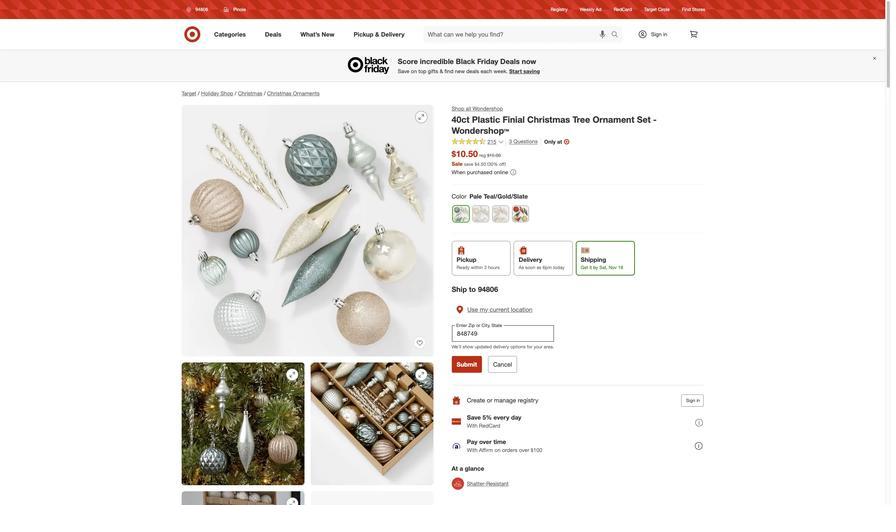 Task type: locate. For each thing, give the bounding box(es) containing it.
$
[[475, 162, 477, 167]]

(
[[488, 162, 489, 167]]

on inside pay over time with affirm on orders over $100
[[495, 448, 501, 454]]

pickup inside pickup ready within 2 hours
[[457, 256, 477, 264]]

3 / from the left
[[264, 90, 266, 97]]

3
[[510, 138, 513, 145]]

what's new link
[[294, 26, 344, 43]]

1 horizontal spatial &
[[440, 68, 443, 75]]

with inside the save 5% every day with redcard
[[467, 423, 478, 430]]

1 horizontal spatial sign
[[687, 398, 696, 404]]

with down pay
[[467, 448, 478, 454]]

0 horizontal spatial delivery
[[381, 30, 405, 38]]

/ left christmas link
[[235, 90, 237, 97]]

purchased
[[467, 169, 493, 176]]

your
[[534, 344, 543, 350]]

3 questions
[[510, 138, 538, 145]]

$100
[[531, 448, 543, 454]]

target left 'circle'
[[645, 7, 657, 12]]

with
[[467, 423, 478, 430], [467, 448, 478, 454]]

redcard down 5%
[[480, 423, 501, 430]]

delivery
[[494, 344, 510, 350]]

0 vertical spatial redcard
[[614, 7, 632, 12]]

1 vertical spatial on
[[495, 448, 501, 454]]

1 vertical spatial delivery
[[519, 256, 543, 264]]

0 vertical spatial with
[[467, 423, 478, 430]]

215 link
[[452, 138, 505, 147]]

1 horizontal spatial sign in
[[687, 398, 701, 404]]

affirm
[[480, 448, 494, 454]]

find
[[682, 7, 691, 12]]

1 horizontal spatial save
[[467, 414, 481, 422]]

wondershop™
[[452, 125, 510, 136]]

0 horizontal spatial pickup
[[354, 30, 374, 38]]

in
[[664, 31, 668, 37], [697, 398, 701, 404]]

as
[[537, 265, 542, 271]]

pickup
[[354, 30, 374, 38], [457, 256, 477, 264]]

score
[[398, 57, 418, 66]]

pickup up ready
[[457, 256, 477, 264]]

shop
[[221, 90, 233, 97], [452, 105, 465, 112]]

1 horizontal spatial deals
[[501, 57, 520, 66]]

what's new
[[301, 30, 335, 38]]

0 vertical spatial deals
[[265, 30, 282, 38]]

deals
[[265, 30, 282, 38], [501, 57, 520, 66]]

0 vertical spatial target
[[645, 7, 657, 12]]

None text field
[[452, 326, 554, 342]]

0 horizontal spatial target
[[182, 90, 196, 97]]

each
[[481, 68, 493, 75]]

find stores
[[682, 7, 706, 12]]

over left $100
[[519, 448, 530, 454]]

search button
[[608, 26, 627, 44]]

0 horizontal spatial christmas
[[238, 90, 262, 97]]

18
[[619, 265, 624, 271]]

2 with from the top
[[467, 448, 478, 454]]

time
[[494, 439, 507, 447]]

1 horizontal spatial in
[[697, 398, 701, 404]]

1 / from the left
[[198, 90, 200, 97]]

1 vertical spatial in
[[697, 398, 701, 404]]

show
[[463, 344, 474, 350]]

pickup for ready
[[457, 256, 477, 264]]

94806 right to
[[478, 285, 499, 294]]

finial
[[503, 114, 525, 125]]

on
[[411, 68, 417, 75], [495, 448, 501, 454]]

color
[[452, 193, 467, 200]]

0 horizontal spatial on
[[411, 68, 417, 75]]

christmas up the only
[[528, 114, 571, 125]]

1 with from the top
[[467, 423, 478, 430]]

on left 'top'
[[411, 68, 417, 75]]

target
[[645, 7, 657, 12], [182, 90, 196, 97]]

shop right holiday
[[221, 90, 233, 97]]

target left holiday
[[182, 90, 196, 97]]

deals inside score incredible black friday deals now save on top gifts & find new deals each week. start saving
[[501, 57, 520, 66]]

1 vertical spatial sign in
[[687, 398, 701, 404]]

at
[[452, 465, 458, 473]]

1 vertical spatial save
[[467, 414, 481, 422]]

%
[[494, 162, 498, 167]]

target / holiday shop / christmas / christmas ornaments
[[182, 90, 320, 97]]

1 vertical spatial shop
[[452, 105, 465, 112]]

target link
[[182, 90, 196, 97]]

0 vertical spatial &
[[375, 30, 380, 38]]

shop left "all"
[[452, 105, 465, 112]]

use my current location
[[468, 306, 533, 314]]

2 / from the left
[[235, 90, 237, 97]]

2 horizontal spatial christmas
[[528, 114, 571, 125]]

40ct plastic finial christmas tree ornament set - wondershop™, 2 of 7 image
[[182, 363, 305, 486]]

today
[[554, 265, 565, 271]]

0 vertical spatial over
[[480, 439, 492, 447]]

sale
[[452, 161, 463, 167]]

christmas link
[[238, 90, 262, 97]]

1 vertical spatial &
[[440, 68, 443, 75]]

1 horizontal spatial shop
[[452, 105, 465, 112]]

submit button
[[452, 357, 483, 373]]

current
[[490, 306, 510, 314]]

0 vertical spatial 94806
[[196, 6, 208, 12]]

candy champagne image
[[473, 206, 489, 222]]

target inside 'link'
[[645, 7, 657, 12]]

1 horizontal spatial pickup
[[457, 256, 477, 264]]

/ right target "link"
[[198, 90, 200, 97]]

redcard
[[614, 7, 632, 12], [480, 423, 501, 430]]

0 horizontal spatial sign
[[652, 31, 662, 37]]

0 horizontal spatial deals
[[265, 30, 282, 38]]

deals up start
[[501, 57, 520, 66]]

1 horizontal spatial delivery
[[519, 256, 543, 264]]

ornaments
[[293, 90, 320, 97]]

now
[[522, 57, 537, 66]]

0 horizontal spatial shop
[[221, 90, 233, 97]]

pink/champagne image
[[493, 206, 509, 222]]

delivery up score
[[381, 30, 405, 38]]

delivery inside delivery as soon as 6pm today
[[519, 256, 543, 264]]

1 vertical spatial target
[[182, 90, 196, 97]]

/ right christmas link
[[264, 90, 266, 97]]

save down score
[[398, 68, 410, 75]]

over up affirm
[[480, 439, 492, 447]]

0 vertical spatial sign
[[652, 31, 662, 37]]

delivery up the soon
[[519, 256, 543, 264]]

christmas
[[238, 90, 262, 97], [267, 90, 292, 97], [528, 114, 571, 125]]

1 vertical spatial with
[[467, 448, 478, 454]]

on down time
[[495, 448, 501, 454]]

we'll show updated delivery options for your area.
[[452, 344, 554, 350]]

christmas ornaments link
[[267, 90, 320, 97]]

0 horizontal spatial /
[[198, 90, 200, 97]]

2 horizontal spatial /
[[264, 90, 266, 97]]

shop inside 'shop all wondershop 40ct plastic finial christmas tree ornament set - wondershop™'
[[452, 105, 465, 112]]

1 horizontal spatial on
[[495, 448, 501, 454]]

0 horizontal spatial 94806
[[196, 6, 208, 12]]

what's
[[301, 30, 320, 38]]

delivery
[[381, 30, 405, 38], [519, 256, 543, 264]]

incredible
[[420, 57, 454, 66]]

1 horizontal spatial /
[[235, 90, 237, 97]]

0 horizontal spatial sign in
[[652, 31, 668, 37]]

1 vertical spatial redcard
[[480, 423, 501, 430]]

save inside score incredible black friday deals now save on top gifts & find new deals each week. start saving
[[398, 68, 410, 75]]

christmas right holiday shop link
[[238, 90, 262, 97]]

reg
[[480, 153, 486, 159]]

94806 left 'pinole' dropdown button
[[196, 6, 208, 12]]

pickup & delivery link
[[347, 26, 414, 43]]

4.50
[[477, 162, 486, 167]]

1 vertical spatial over
[[519, 448, 530, 454]]

categories
[[214, 30, 246, 38]]

1 vertical spatial pickup
[[457, 256, 477, 264]]

save left 5%
[[467, 414, 481, 422]]

week.
[[494, 68, 508, 75]]

0 vertical spatial save
[[398, 68, 410, 75]]

use
[[468, 306, 479, 314]]

a
[[460, 465, 464, 473]]

registry
[[518, 397, 539, 405]]

0 vertical spatial in
[[664, 31, 668, 37]]

1 vertical spatial sign
[[687, 398, 696, 404]]

target circle link
[[645, 6, 670, 13]]

pickup right "new"
[[354, 30, 374, 38]]

0 horizontal spatial save
[[398, 68, 410, 75]]

registry link
[[551, 6, 568, 13]]

40ct
[[452, 114, 470, 125]]

pickup & delivery
[[354, 30, 405, 38]]

with up pay
[[467, 423, 478, 430]]

christmas left ornaments
[[267, 90, 292, 97]]

1 vertical spatial deals
[[501, 57, 520, 66]]

ship
[[452, 285, 467, 294]]

& inside score incredible black friday deals now save on top gifts & find new deals each week. start saving
[[440, 68, 443, 75]]

set
[[638, 114, 651, 125]]

0 vertical spatial on
[[411, 68, 417, 75]]

shop all wondershop 40ct plastic finial christmas tree ornament set - wondershop™
[[452, 105, 657, 136]]

deals left what's
[[265, 30, 282, 38]]

hours
[[489, 265, 500, 271]]

215
[[488, 139, 497, 145]]

1 horizontal spatial 94806
[[478, 285, 499, 294]]

ship to 94806
[[452, 285, 499, 294]]

pickup for &
[[354, 30, 374, 38]]

online
[[494, 169, 509, 176]]

0 vertical spatial pickup
[[354, 30, 374, 38]]

holiday
[[201, 90, 219, 97]]

sign
[[652, 31, 662, 37], [687, 398, 696, 404]]

1 horizontal spatial target
[[645, 7, 657, 12]]

1 horizontal spatial redcard
[[614, 7, 632, 12]]

shatter-resistant button
[[452, 476, 509, 493]]

0 horizontal spatial redcard
[[480, 423, 501, 430]]

redcard right ad
[[614, 7, 632, 12]]

sign in
[[652, 31, 668, 37], [687, 398, 701, 404]]



Task type: vqa. For each thing, say whether or not it's contained in the screenshot.
Almondmilk
no



Task type: describe. For each thing, give the bounding box(es) containing it.
1 vertical spatial 94806
[[478, 285, 499, 294]]

deals inside "link"
[[265, 30, 282, 38]]

new
[[322, 30, 335, 38]]

deals
[[467, 68, 479, 75]]

day
[[512, 414, 522, 422]]

red/green/gold image
[[513, 206, 529, 222]]

top
[[419, 68, 427, 75]]

40ct plastic finial christmas tree ornament set - wondershop™, 1 of 7 image
[[182, 105, 434, 357]]

deals link
[[259, 26, 291, 43]]

1 horizontal spatial over
[[519, 448, 530, 454]]

target for target / holiday shop / christmas / christmas ornaments
[[182, 90, 196, 97]]

0 vertical spatial sign in
[[652, 31, 668, 37]]

0 horizontal spatial &
[[375, 30, 380, 38]]

new
[[455, 68, 465, 75]]

location
[[511, 306, 533, 314]]

shipping get it by sat, nov 18
[[581, 256, 624, 271]]

image gallery element
[[182, 105, 434, 506]]

pinole
[[233, 6, 246, 12]]

by
[[594, 265, 599, 271]]

$10.50
[[452, 149, 478, 159]]

only
[[545, 139, 556, 145]]

with inside pay over time with affirm on orders over $100
[[467, 448, 478, 454]]

area.
[[544, 344, 554, 350]]

$15.00
[[488, 153, 501, 159]]

delivery as soon as 6pm today
[[519, 256, 565, 271]]

sign inside button
[[687, 398, 696, 404]]

to
[[469, 285, 476, 294]]

0 horizontal spatial in
[[664, 31, 668, 37]]

sign in inside button
[[687, 398, 701, 404]]

saving
[[524, 68, 540, 75]]

score incredible black friday deals now save on top gifts & find new deals each week. start saving
[[398, 57, 540, 75]]

use my current location link
[[452, 300, 554, 320]]

soon
[[526, 265, 536, 271]]

pinole button
[[219, 3, 251, 16]]

shipping
[[581, 256, 607, 264]]

save
[[465, 162, 474, 167]]

search
[[608, 31, 627, 39]]

save 5% every day with redcard
[[467, 414, 522, 430]]

sign in link
[[632, 26, 680, 43]]

submit
[[457, 361, 478, 369]]

christmas inside 'shop all wondershop 40ct plastic finial christmas tree ornament set - wondershop™'
[[528, 114, 571, 125]]

3 questions link
[[506, 138, 538, 146]]

create or manage registry
[[467, 397, 539, 405]]

off
[[500, 162, 505, 167]]

weekly ad link
[[580, 6, 602, 13]]

pay
[[467, 439, 478, 447]]

plastic
[[472, 114, 501, 125]]

pickup ready within 2 hours
[[457, 256, 500, 271]]

when
[[452, 169, 466, 176]]

$10.50 reg $15.00 sale save $ 4.50 ( 30 % off )
[[452, 149, 506, 167]]

ornament
[[593, 114, 635, 125]]

only at
[[545, 139, 563, 145]]

weekly
[[580, 7, 595, 12]]

find stores link
[[682, 6, 706, 13]]

6pm
[[543, 265, 552, 271]]

redcard inside the save 5% every day with redcard
[[480, 423, 501, 430]]

0 vertical spatial shop
[[221, 90, 233, 97]]

we'll
[[452, 344, 462, 350]]

glance
[[465, 465, 485, 473]]

at a glance
[[452, 465, 485, 473]]

0 horizontal spatial over
[[480, 439, 492, 447]]

on inside score incredible black friday deals now save on top gifts & find new deals each week. start saving
[[411, 68, 417, 75]]

5%
[[483, 414, 492, 422]]

What can we help you find? suggestions appear below search field
[[423, 26, 614, 43]]

when purchased online
[[452, 169, 509, 176]]

sat,
[[600, 265, 608, 271]]

target for target circle
[[645, 7, 657, 12]]

holiday shop link
[[201, 90, 233, 97]]

ready
[[457, 265, 470, 271]]

it
[[590, 265, 592, 271]]

options
[[511, 344, 526, 350]]

sign in button
[[682, 395, 704, 407]]

for
[[527, 344, 533, 350]]

save inside the save 5% every day with redcard
[[467, 414, 481, 422]]

gifts
[[428, 68, 438, 75]]

40ct plastic finial christmas tree ornament set - wondershop™, 3 of 7 image
[[311, 363, 434, 486]]

find
[[445, 68, 454, 75]]

cancel button
[[489, 357, 518, 373]]

pale teal/gold/slate image
[[453, 206, 469, 222]]

color pale teal/gold/slate
[[452, 193, 529, 200]]

questions
[[514, 138, 538, 145]]

photo from @gala_mk85, 4 of 7 image
[[182, 492, 305, 506]]

94806 inside the 94806 dropdown button
[[196, 6, 208, 12]]

black
[[456, 57, 475, 66]]

at
[[558, 139, 563, 145]]

wondershop
[[473, 105, 503, 112]]

orders
[[503, 448, 518, 454]]

my
[[480, 306, 488, 314]]

create
[[467, 397, 486, 405]]

30
[[489, 162, 494, 167]]

0 vertical spatial delivery
[[381, 30, 405, 38]]

shatter-resistant
[[467, 481, 509, 488]]

1 horizontal spatial christmas
[[267, 90, 292, 97]]

in inside button
[[697, 398, 701, 404]]

or
[[487, 397, 493, 405]]



